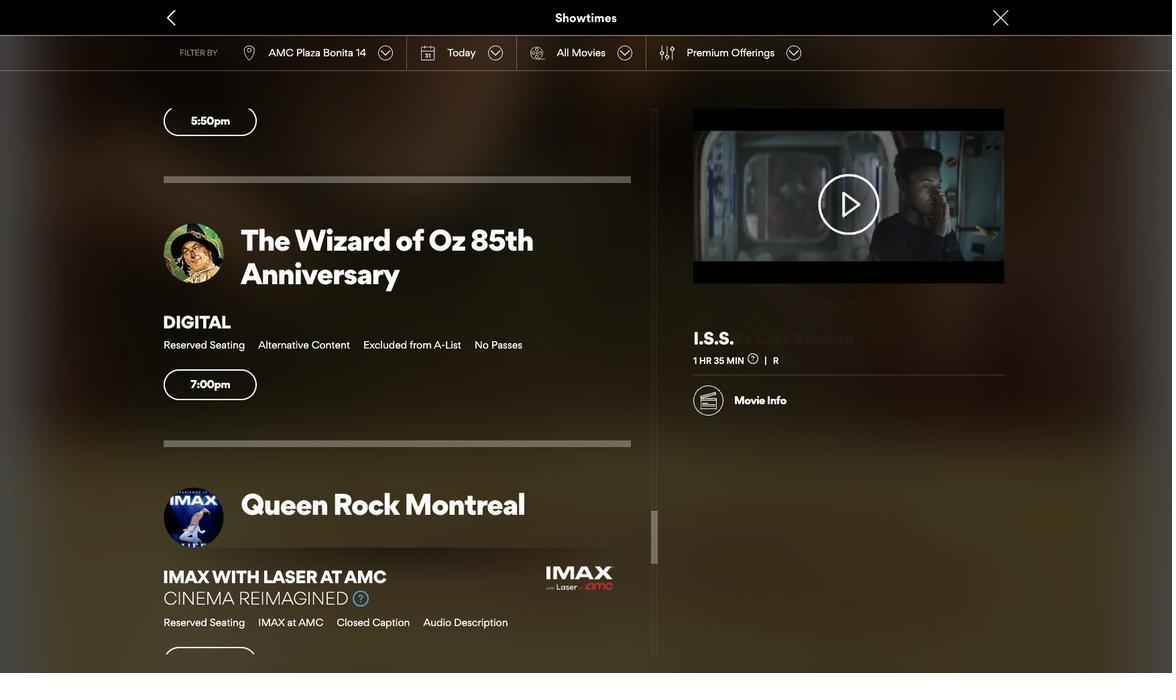 Task type: locate. For each thing, give the bounding box(es) containing it.
reserved seating down cinema on the left
[[164, 615, 245, 628]]

movie info button for freud's last session
[[694, 386, 787, 416]]

2 reserved seating from the top
[[164, 615, 245, 628]]

caption
[[373, 615, 410, 628]]

movies
[[572, 46, 606, 59]]

movie for freud's last session
[[735, 394, 766, 407]]

digital
[[163, 310, 231, 332]]

movie
[[735, 394, 766, 407], [735, 394, 766, 407]]

5:50pm button
[[164, 105, 257, 135]]

1 reserved from the top
[[164, 338, 207, 351]]

amc up more information about imax with laser at amc 'image'
[[344, 565, 386, 586]]

2 score from the left
[[955, 422, 982, 435]]

amc
[[269, 46, 294, 59], [344, 565, 386, 586], [299, 615, 324, 628]]

montreal
[[405, 485, 525, 521]]

1 horizontal spatial amc
[[299, 615, 324, 628]]

reserved down cinema on the left
[[164, 615, 207, 628]]

2 seating from the top
[[210, 615, 245, 628]]

1 min from the left
[[727, 355, 745, 366]]

alternative content
[[259, 338, 350, 351]]

reserved for queen rock montreal
[[164, 615, 207, 628]]

0 vertical spatial at
[[320, 565, 342, 586]]

min inside button
[[728, 355, 746, 366]]

min inside button
[[727, 355, 745, 366]]

seating down digital
[[210, 338, 245, 351]]

reserved seating
[[164, 338, 245, 351], [164, 615, 245, 628]]

amc down 'reimagined' on the left bottom
[[299, 615, 324, 628]]

bonita
[[323, 46, 354, 59]]

7:00pm button
[[164, 369, 257, 399]]

movie info button
[[694, 386, 787, 416], [694, 386, 787, 416]]

0 vertical spatial reserved
[[164, 338, 207, 351]]

content
[[312, 338, 350, 351]]

audience score link
[[915, 386, 1005, 436]]

info for i.s.s.
[[768, 394, 787, 407]]

at right laser at the left
[[320, 565, 342, 586]]

1 reserved seating from the top
[[164, 338, 245, 351]]

audience score
[[955, 409, 1000, 435]]

movie info button for i.s.s.
[[694, 386, 787, 416]]

0 horizontal spatial at
[[288, 615, 296, 628]]

score down audience
[[955, 422, 982, 435]]

of
[[396, 221, 424, 257]]

hr for freud's last session
[[700, 355, 712, 366]]

hr inside button
[[700, 355, 712, 366]]

seating for queen rock montreal
[[210, 615, 245, 628]]

2 reserved from the top
[[164, 615, 207, 628]]

reserved seating down digital
[[164, 338, 245, 351]]

5:50pm
[[191, 113, 230, 126]]

all movies
[[557, 46, 606, 59]]

seating
[[210, 338, 245, 351], [210, 615, 245, 628]]

cinema
[[164, 586, 234, 608]]

audience
[[955, 409, 1000, 422]]

seating down cinema on the left
[[210, 615, 245, 628]]

imax with laser at amc
[[163, 565, 386, 586]]

rock
[[333, 485, 399, 521]]

no
[[475, 338, 489, 351]]

at
[[320, 565, 342, 586], [288, 615, 296, 628]]

closed
[[337, 615, 370, 628]]

critics score link
[[804, 386, 895, 436]]

amc plaza bonita 14
[[269, 46, 367, 59]]

movie info
[[735, 394, 787, 407], [735, 394, 787, 407]]

reserved down digital
[[164, 338, 207, 351]]

0 vertical spatial imax
[[163, 565, 209, 586]]

hr for i.s.s.
[[700, 355, 712, 366]]

1 score from the left
[[845, 422, 872, 435]]

play trailer for i.s.s. image
[[694, 109, 1005, 284], [800, 174, 899, 235]]

hr
[[700, 355, 712, 366], [700, 355, 712, 366]]

score for critics score
[[845, 422, 872, 435]]

1 vertical spatial reserved seating
[[164, 615, 245, 628]]

movie for i.s.s.
[[735, 394, 766, 407]]

1
[[694, 355, 698, 366], [694, 355, 698, 366]]

min
[[727, 355, 745, 366], [728, 355, 746, 366]]

2 min from the left
[[728, 355, 746, 366]]

the wizard of oz 85th anniversary
[[241, 221, 533, 291]]

info
[[768, 394, 787, 407], [768, 394, 787, 407]]

0 vertical spatial reserved seating
[[164, 338, 245, 351]]

1 vertical spatial imax
[[259, 615, 285, 628]]

at down 'reimagined' on the left bottom
[[288, 615, 296, 628]]

0 horizontal spatial imax
[[163, 565, 209, 586]]

hr inside button
[[700, 355, 712, 366]]

imax down cinema reimagined
[[259, 615, 285, 628]]

closed caption
[[337, 615, 410, 628]]

0 vertical spatial amc
[[269, 46, 294, 59]]

1 vertical spatial at
[[288, 615, 296, 628]]

imax
[[163, 565, 209, 586], [259, 615, 285, 628]]

85th
[[471, 221, 533, 257]]

more information about image
[[749, 353, 760, 364]]

2 vertical spatial amc
[[299, 615, 324, 628]]

score inside "critics score"
[[845, 422, 872, 435]]

from
[[410, 338, 432, 351]]

reserved
[[164, 338, 207, 351], [164, 615, 207, 628]]

0 horizontal spatial amc
[[269, 46, 294, 59]]

filter
[[180, 47, 205, 57]]

1 seating from the top
[[210, 338, 245, 351]]

imax left with
[[163, 565, 209, 586]]

oz
[[429, 221, 466, 257]]

session
[[793, 327, 854, 349]]

by
[[207, 47, 218, 57]]

queen rock montreal
[[241, 485, 525, 521]]

1 inside button
[[694, 355, 698, 366]]

score
[[845, 422, 872, 435], [955, 422, 982, 435]]

score down critics
[[845, 422, 872, 435]]

0 horizontal spatial score
[[845, 422, 872, 435]]

play trailer for freud's last session image
[[694, 109, 1005, 284], [800, 174, 899, 235]]

movie info for freud's last session
[[735, 394, 787, 407]]

1 horizontal spatial imax
[[259, 615, 285, 628]]

1 vertical spatial reserved
[[164, 615, 207, 628]]

filter by
[[180, 47, 218, 57]]

2 horizontal spatial amc
[[344, 565, 386, 586]]

r
[[773, 355, 779, 366]]

min for freud's last session
[[728, 355, 746, 366]]

amc left plaza
[[269, 46, 294, 59]]

score inside audience score
[[955, 422, 982, 435]]

freud's
[[694, 327, 753, 349]]

7:00pm
[[191, 377, 230, 390]]

the
[[241, 221, 290, 257]]

1 inside button
[[694, 355, 698, 366]]

today
[[448, 46, 476, 59]]

1 vertical spatial seating
[[210, 615, 245, 628]]

1 horizontal spatial score
[[955, 422, 982, 435]]

0 vertical spatial seating
[[210, 338, 245, 351]]



Task type: describe. For each thing, give the bounding box(es) containing it.
passes
[[492, 338, 523, 351]]

pg13
[[774, 355, 796, 366]]

14
[[356, 46, 367, 59]]

1 hr 35 min button
[[694, 353, 773, 366]]

alternative
[[259, 338, 309, 351]]

cinema reimagined
[[164, 586, 349, 608]]

plaza
[[296, 46, 321, 59]]

1 hr 49 min button
[[694, 353, 774, 366]]

excluded from a-list
[[364, 338, 462, 351]]

1 hr 35 min
[[694, 355, 745, 366]]

all
[[557, 46, 569, 59]]

49
[[714, 355, 726, 366]]

excluded
[[364, 338, 407, 351]]

the wizard of oz 85th anniversary link
[[241, 221, 632, 291]]

audio description
[[424, 615, 508, 628]]

imax for imax at amc
[[259, 615, 285, 628]]

critics
[[845, 409, 875, 422]]

critics score
[[845, 409, 875, 435]]

wizard
[[295, 221, 391, 257]]

freud's last session
[[694, 327, 854, 349]]

1 horizontal spatial at
[[320, 565, 342, 586]]

premium offerings
[[687, 46, 775, 59]]

1 for i.s.s.
[[694, 355, 698, 366]]

movie info for i.s.s.
[[735, 394, 787, 407]]

premium
[[687, 46, 729, 59]]

info for freud's last session
[[768, 394, 787, 407]]

list
[[446, 338, 462, 351]]

i.s.s.
[[694, 327, 734, 349]]

score for audience score
[[955, 422, 982, 435]]

min for i.s.s.
[[727, 355, 745, 366]]

offerings
[[732, 46, 775, 59]]

more information about image
[[748, 353, 759, 364]]

queen
[[241, 485, 328, 521]]

showtimes
[[556, 10, 617, 24]]

seating for the wizard of oz 85th anniversary
[[210, 338, 245, 351]]

filter by element
[[660, 45, 675, 60]]

1 hr 49 min
[[694, 355, 746, 366]]

reserved seating for queen rock montreal
[[164, 615, 245, 628]]

imax for imax with laser at amc
[[163, 565, 209, 586]]

no passes
[[475, 338, 523, 351]]

reserved seating for the wizard of oz 85th anniversary
[[164, 338, 245, 351]]

anniversary
[[241, 255, 399, 291]]

description
[[454, 615, 508, 628]]

imax at amc
[[259, 615, 324, 628]]

reimagined
[[239, 586, 349, 608]]

audio
[[424, 615, 452, 628]]

laser
[[263, 565, 317, 586]]

queen rock montreal link
[[241, 485, 632, 521]]

close this dialog image
[[1149, 648, 1163, 661]]

a-
[[434, 338, 446, 351]]

1 vertical spatial amc
[[344, 565, 386, 586]]

reserved for the wizard of oz 85th anniversary
[[164, 338, 207, 351]]

last
[[756, 327, 790, 349]]

with
[[212, 565, 260, 586]]

more information about imax with laser at amc image
[[353, 590, 369, 606]]

35
[[714, 355, 725, 366]]

1 for freud's last session
[[694, 355, 698, 366]]



Task type: vqa. For each thing, say whether or not it's contained in the screenshot.
'menu'
no



